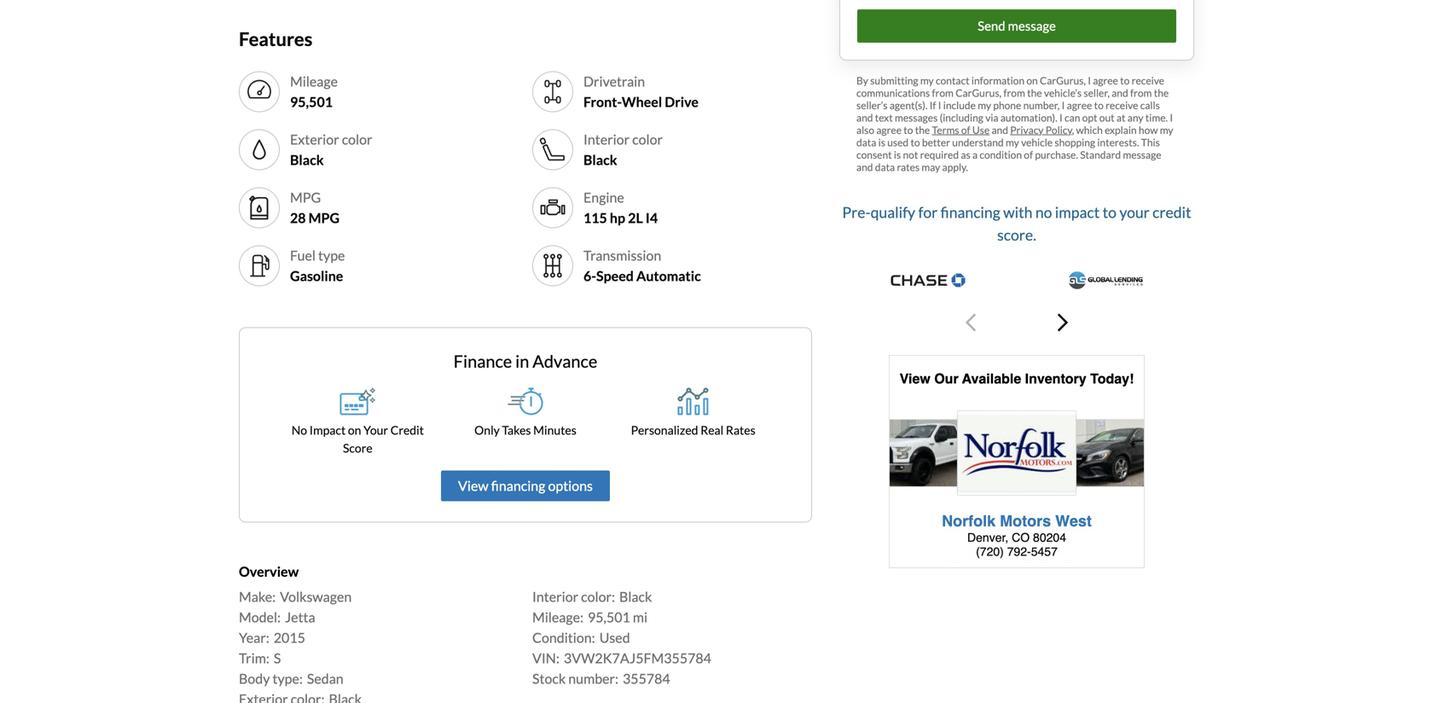 Task type: vqa. For each thing, say whether or not it's contained in the screenshot.
Read
no



Task type: locate. For each thing, give the bounding box(es) containing it.
your
[[1120, 203, 1150, 221]]

impact
[[310, 423, 346, 437]]

of down privacy on the right top of page
[[1024, 148, 1033, 161]]

wheel
[[622, 93, 662, 110]]

from up any
[[1131, 86, 1152, 99]]

data down text
[[857, 136, 877, 148]]

black inside exterior color black
[[290, 151, 324, 168]]

policy
[[1046, 124, 1072, 136]]

advance
[[533, 351, 598, 372]]

interior
[[584, 131, 630, 148], [532, 589, 579, 605]]

black down the exterior
[[290, 151, 324, 168]]

interior inside interior color: black mileage: 95,501 mi condition: used vin: 3vw2k7aj5fm355784 stock number: 355784
[[532, 589, 579, 605]]

seller,
[[1084, 86, 1110, 99]]

rates
[[726, 423, 756, 437]]

0 horizontal spatial 95,501
[[290, 93, 333, 110]]

i left can
[[1060, 111, 1063, 124]]

message down how
[[1123, 148, 1162, 161]]

engine
[[584, 189, 624, 206]]

2 horizontal spatial from
[[1131, 86, 1152, 99]]

pre-qualify for financing with no impact to your credit score.
[[843, 203, 1192, 244]]

the left terms
[[915, 124, 930, 136]]

black for interior color
[[584, 151, 617, 168]]

1 vertical spatial message
[[1123, 148, 1162, 161]]

95,501
[[290, 93, 333, 110], [588, 609, 630, 626]]

credit
[[1153, 203, 1192, 221]]

used
[[600, 629, 630, 646]]

and
[[1112, 86, 1129, 99], [857, 111, 873, 124], [992, 124, 1008, 136], [857, 161, 873, 173]]

0 horizontal spatial on
[[348, 423, 361, 437]]

privacy policy link
[[1010, 124, 1072, 136]]

interests.
[[1098, 136, 1139, 148]]

1 horizontal spatial financing
[[941, 203, 1001, 221]]

engine image
[[539, 194, 567, 221]]

0 vertical spatial interior
[[584, 131, 630, 148]]

include
[[944, 99, 976, 111]]

0 vertical spatial financing
[[941, 203, 1001, 221]]

pre-
[[843, 203, 871, 221]]

exterior
[[290, 131, 339, 148]]

front-
[[584, 93, 622, 110]]

1 vertical spatial data
[[875, 161, 895, 173]]

of
[[961, 124, 971, 136], [1024, 148, 1033, 161]]

color inside exterior color black
[[342, 131, 372, 148]]

receive up "explain"
[[1106, 99, 1139, 111]]

mileage
[[290, 73, 338, 90]]

in
[[516, 351, 529, 372]]

vin:
[[532, 650, 560, 667]]

message right send
[[1008, 18, 1056, 33]]

rates
[[897, 161, 920, 173]]

95,501 down mileage
[[290, 93, 333, 110]]

1 horizontal spatial from
[[1004, 86, 1025, 99]]

message
[[1008, 18, 1056, 33], [1123, 148, 1162, 161]]

chevron left image
[[966, 312, 976, 333]]

1 vertical spatial agree
[[1067, 99, 1092, 111]]

2 horizontal spatial agree
[[1093, 74, 1119, 86]]

communications
[[857, 86, 930, 99]]

interior inside interior color black
[[584, 131, 630, 148]]

i right the vehicle's
[[1088, 74, 1091, 86]]

stock
[[532, 670, 566, 687]]

on up score on the bottom of the page
[[348, 423, 361, 437]]

condition:
[[532, 629, 595, 646]]

6-
[[584, 268, 596, 284]]

0 horizontal spatial interior
[[532, 589, 579, 605]]

1 horizontal spatial 95,501
[[588, 609, 630, 626]]

1 vertical spatial of
[[1024, 148, 1033, 161]]

trim:
[[239, 650, 270, 667]]

2 from from the left
[[1004, 86, 1025, 99]]

agree
[[1093, 74, 1119, 86], [1067, 99, 1092, 111], [877, 124, 902, 136]]

send
[[978, 18, 1006, 33]]

color:
[[581, 589, 615, 605]]

speed
[[596, 268, 634, 284]]

0 vertical spatial on
[[1027, 74, 1038, 86]]

jetta
[[285, 609, 315, 626]]

interior up mileage:
[[532, 589, 579, 605]]

3 from from the left
[[1131, 86, 1152, 99]]

1 from from the left
[[932, 86, 954, 99]]

1 vertical spatial financing
[[491, 477, 546, 494]]

mpg right 28
[[309, 209, 340, 226]]

i right time.
[[1170, 111, 1173, 124]]

i right number,
[[1062, 99, 1065, 111]]

1 horizontal spatial of
[[1024, 148, 1033, 161]]

0 horizontal spatial black
[[290, 151, 324, 168]]

make:
[[239, 589, 276, 605]]

0 horizontal spatial message
[[1008, 18, 1056, 33]]

not
[[903, 148, 918, 161]]

color right the exterior
[[342, 131, 372, 148]]

,
[[1072, 124, 1074, 136]]

1 vertical spatial on
[[348, 423, 361, 437]]

personalized real rates
[[631, 423, 756, 437]]

2015
[[274, 629, 305, 646]]

no
[[292, 423, 307, 437]]

2 vertical spatial agree
[[877, 124, 902, 136]]

agree up ,
[[1067, 99, 1092, 111]]

is
[[879, 136, 886, 148], [894, 148, 901, 161]]

and inside the , which explain how my data is used to better understand my vehicle shopping interests. this consent is not required as a condition of purchase. standard message and data rates may apply.
[[857, 161, 873, 173]]

1 horizontal spatial agree
[[1067, 99, 1092, 111]]

(including
[[940, 111, 984, 124]]

to down agent(s).
[[904, 124, 913, 136]]

of inside the , which explain how my data is used to better understand my vehicle shopping interests. this consent is not required as a condition of purchase. standard message and data rates may apply.
[[1024, 148, 1033, 161]]

black inside interior color black
[[584, 151, 617, 168]]

agree right also
[[877, 124, 902, 136]]

mileage:
[[532, 609, 584, 626]]

black up mi
[[619, 589, 652, 605]]

black up engine
[[584, 151, 617, 168]]

chevron right image
[[1058, 312, 1068, 333]]

messages
[[895, 111, 938, 124]]

fuel type gasoline
[[290, 247, 345, 284]]

seller's
[[857, 99, 888, 111]]

is left used
[[879, 136, 886, 148]]

black
[[290, 151, 324, 168], [584, 151, 617, 168], [619, 589, 652, 605]]

standard
[[1080, 148, 1121, 161]]

exterior color image
[[246, 136, 273, 163]]

cargurus, up number,
[[1040, 74, 1086, 86]]

number:
[[569, 670, 619, 687]]

color inside interior color black
[[632, 131, 663, 148]]

terms of use link
[[932, 124, 990, 136]]

privacy
[[1010, 124, 1044, 136]]

fuel type image
[[246, 252, 273, 279]]

0 horizontal spatial color
[[342, 131, 372, 148]]

color down wheel
[[632, 131, 663, 148]]

1 horizontal spatial message
[[1123, 148, 1162, 161]]

on inside "by submitting my contact information on cargurus, i agree to receive communications from cargurus, from the vehicle's seller, and from the seller's agent(s). if i include my phone number, i agree to receive calls and text messages (including via automation). i can opt out at any time. i also agree to the"
[[1027, 74, 1038, 86]]

agent(s).
[[890, 99, 928, 111]]

interior down front- at the left top
[[584, 131, 630, 148]]

0 horizontal spatial from
[[932, 86, 954, 99]]

95,501 up used
[[588, 609, 630, 626]]

my up if
[[921, 74, 934, 86]]

0 horizontal spatial agree
[[877, 124, 902, 136]]

to right used
[[911, 136, 920, 148]]

send message button
[[858, 9, 1177, 42]]

financing inside pre-qualify for financing with no impact to your credit score.
[[941, 203, 1001, 221]]

mileage 95,501
[[290, 73, 338, 110]]

the up automation).
[[1027, 86, 1042, 99]]

mpg up 28
[[290, 189, 321, 206]]

calls
[[1141, 99, 1160, 111]]

1 color from the left
[[342, 131, 372, 148]]

my left vehicle
[[1006, 136, 1019, 148]]

from up (including
[[932, 86, 954, 99]]

0 horizontal spatial is
[[879, 136, 886, 148]]

0 vertical spatial 95,501
[[290, 93, 333, 110]]

0 vertical spatial agree
[[1093, 74, 1119, 86]]

1 horizontal spatial interior
[[584, 131, 630, 148]]

mi
[[633, 609, 648, 626]]

2 horizontal spatial black
[[619, 589, 652, 605]]

data
[[857, 136, 877, 148], [875, 161, 895, 173]]

at
[[1117, 111, 1126, 124]]

cargurus, up via
[[956, 86, 1002, 99]]

receive up calls
[[1132, 74, 1165, 86]]

phone
[[993, 99, 1022, 111]]

is left not on the right top of page
[[894, 148, 901, 161]]

terms
[[932, 124, 960, 136]]

of left use
[[961, 124, 971, 136]]

from up automation).
[[1004, 86, 1025, 99]]

no
[[1036, 203, 1052, 221]]

1 horizontal spatial black
[[584, 151, 617, 168]]

interior for interior color: black mileage: 95,501 mi condition: used vin: 3vw2k7aj5fm355784 stock number: 355784
[[532, 589, 579, 605]]

2 color from the left
[[632, 131, 663, 148]]

2 horizontal spatial the
[[1154, 86, 1169, 99]]

my right how
[[1160, 124, 1174, 136]]

to left your on the top right of page
[[1103, 203, 1117, 221]]

1 vertical spatial 95,501
[[588, 609, 630, 626]]

1 horizontal spatial on
[[1027, 74, 1038, 86]]

vehicle's
[[1044, 86, 1082, 99]]

volkswagen
[[280, 589, 352, 605]]

on inside no impact on your credit score
[[348, 423, 361, 437]]

year:
[[239, 629, 269, 646]]

color for exterior color black
[[342, 131, 372, 148]]

on up number,
[[1027, 74, 1038, 86]]

automatic
[[637, 268, 701, 284]]

1 vertical spatial interior
[[532, 589, 579, 605]]

cargurus,
[[1040, 74, 1086, 86], [956, 86, 1002, 99]]

0 vertical spatial message
[[1008, 18, 1056, 33]]

may
[[922, 161, 941, 173]]

and left text
[[857, 111, 873, 124]]

agree up "out"
[[1093, 74, 1119, 86]]

advertisement region
[[889, 355, 1145, 568]]

financing right for
[[941, 203, 1001, 221]]

0 horizontal spatial of
[[961, 124, 971, 136]]

terms of use and privacy policy
[[932, 124, 1072, 136]]

the up time.
[[1154, 86, 1169, 99]]

and down also
[[857, 161, 873, 173]]

1 horizontal spatial color
[[632, 131, 663, 148]]

financing right view
[[491, 477, 546, 494]]

can
[[1065, 111, 1081, 124]]

data left "rates"
[[875, 161, 895, 173]]



Task type: describe. For each thing, give the bounding box(es) containing it.
drive
[[665, 93, 699, 110]]

type:
[[273, 670, 303, 687]]

my left phone
[[978, 99, 992, 111]]

a
[[973, 148, 978, 161]]

exterior color black
[[290, 131, 372, 168]]

to left at
[[1094, 99, 1104, 111]]

interior for interior color black
[[584, 131, 630, 148]]

credit
[[391, 423, 424, 437]]

opt
[[1083, 111, 1098, 124]]

send message
[[978, 18, 1056, 33]]

explain
[[1105, 124, 1137, 136]]

condition
[[980, 148, 1022, 161]]

features
[[239, 28, 313, 50]]

to right 'seller,'
[[1120, 74, 1130, 86]]

required
[[920, 148, 959, 161]]

make: volkswagen model: jetta year: 2015 trim: s body type: sedan
[[239, 589, 352, 687]]

real
[[701, 423, 724, 437]]

, which explain how my data is used to better understand my vehicle shopping interests. this consent is not required as a condition of purchase. standard message and data rates may apply.
[[857, 124, 1174, 173]]

only takes minutes
[[475, 423, 577, 437]]

mpg 28 mpg
[[290, 189, 340, 226]]

0 vertical spatial of
[[961, 124, 971, 136]]

1 horizontal spatial the
[[1027, 86, 1042, 99]]

1 vertical spatial mpg
[[309, 209, 340, 226]]

impact
[[1055, 203, 1100, 221]]

interior color black
[[584, 131, 663, 168]]

how
[[1139, 124, 1158, 136]]

contact
[[936, 74, 970, 86]]

for
[[919, 203, 938, 221]]

s
[[274, 650, 281, 667]]

no impact on your credit score
[[292, 423, 424, 455]]

view financing options button
[[441, 471, 610, 501]]

to inside the , which explain how my data is used to better understand my vehicle shopping interests. this consent is not required as a condition of purchase. standard message and data rates may apply.
[[911, 136, 920, 148]]

95,501 inside mileage 95,501
[[290, 93, 333, 110]]

by
[[857, 74, 869, 86]]

information
[[972, 74, 1025, 86]]

use
[[973, 124, 990, 136]]

with
[[1004, 203, 1033, 221]]

purchase.
[[1035, 148, 1078, 161]]

2l
[[628, 209, 643, 226]]

message inside button
[[1008, 18, 1056, 33]]

also
[[857, 124, 875, 136]]

interior color: black mileage: 95,501 mi condition: used vin: 3vw2k7aj5fm355784 stock number: 355784
[[532, 589, 712, 687]]

i right if
[[938, 99, 942, 111]]

0 vertical spatial data
[[857, 136, 877, 148]]

time.
[[1146, 111, 1168, 124]]

28
[[290, 209, 306, 226]]

shopping
[[1055, 136, 1096, 148]]

fuel
[[290, 247, 316, 264]]

this
[[1141, 136, 1160, 148]]

out
[[1100, 111, 1115, 124]]

gasoline
[[290, 268, 343, 284]]

0 horizontal spatial cargurus,
[[956, 86, 1002, 99]]

0 vertical spatial mpg
[[290, 189, 321, 206]]

interior color image
[[539, 136, 567, 163]]

and right use
[[992, 124, 1008, 136]]

355784
[[623, 670, 670, 687]]

consent
[[857, 148, 892, 161]]

color for interior color black
[[632, 131, 663, 148]]

as
[[961, 148, 971, 161]]

takes
[[502, 423, 531, 437]]

finance
[[454, 351, 512, 372]]

text
[[875, 111, 893, 124]]

and right 'seller,'
[[1112, 86, 1129, 99]]

i4
[[646, 209, 658, 226]]

view financing options
[[458, 477, 593, 494]]

0 horizontal spatial the
[[915, 124, 930, 136]]

number,
[[1024, 99, 1060, 111]]

drivetrain
[[584, 73, 645, 90]]

minutes
[[533, 423, 577, 437]]

mileage image
[[246, 78, 273, 105]]

vehicle
[[1021, 136, 1053, 148]]

used
[[888, 136, 909, 148]]

95,501 inside interior color: black mileage: 95,501 mi condition: used vin: 3vw2k7aj5fm355784 stock number: 355784
[[588, 609, 630, 626]]

0 horizontal spatial financing
[[491, 477, 546, 494]]

hp
[[610, 209, 626, 226]]

1 vertical spatial receive
[[1106, 99, 1139, 111]]

black for exterior color
[[290, 151, 324, 168]]

understand
[[953, 136, 1004, 148]]

1 horizontal spatial cargurus,
[[1040, 74, 1086, 86]]

pre-qualify for financing with no impact to your credit score. button
[[840, 193, 1195, 348]]

personalized
[[631, 423, 698, 437]]

message inside the , which explain how my data is used to better understand my vehicle shopping interests. this consent is not required as a condition of purchase. standard message and data rates may apply.
[[1123, 148, 1162, 161]]

model:
[[239, 609, 281, 626]]

score
[[343, 441, 373, 455]]

mpg image
[[246, 194, 273, 221]]

black inside interior color: black mileage: 95,501 mi condition: used vin: 3vw2k7aj5fm355784 stock number: 355784
[[619, 589, 652, 605]]

engine 115 hp 2l i4
[[584, 189, 658, 226]]

to inside pre-qualify for financing with no impact to your credit score.
[[1103, 203, 1117, 221]]

overview
[[239, 563, 299, 580]]

drivetrain front-wheel drive
[[584, 73, 699, 110]]

submitting
[[871, 74, 919, 86]]

drivetrain image
[[539, 78, 567, 105]]

115
[[584, 209, 607, 226]]

3vw2k7aj5fm355784
[[564, 650, 712, 667]]

1 horizontal spatial is
[[894, 148, 901, 161]]

transmission image
[[539, 252, 567, 279]]

if
[[930, 99, 936, 111]]

transmission 6-speed automatic
[[584, 247, 701, 284]]

automation).
[[1001, 111, 1058, 124]]

0 vertical spatial receive
[[1132, 74, 1165, 86]]



